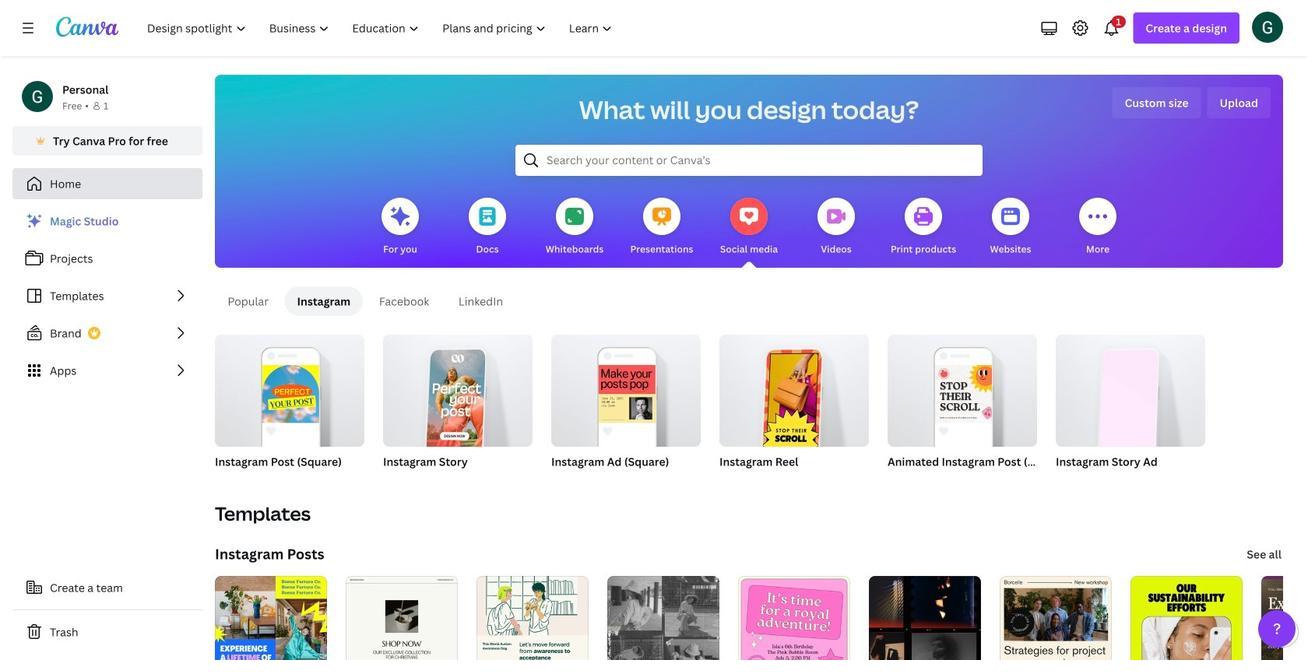 Task type: vqa. For each thing, say whether or not it's contained in the screenshot.
magic switch
no



Task type: describe. For each thing, give the bounding box(es) containing it.
Search search field
[[547, 146, 952, 175]]



Task type: locate. For each thing, give the bounding box(es) containing it.
top level navigation element
[[137, 12, 626, 44]]

group
[[215, 329, 365, 489], [215, 329, 365, 447], [383, 329, 533, 489], [383, 329, 533, 456], [552, 329, 701, 489], [552, 329, 701, 447], [720, 329, 869, 489], [720, 329, 869, 456], [888, 329, 1038, 489], [888, 329, 1038, 447], [1056, 329, 1206, 489], [1056, 329, 1206, 456]]

greg robinson image
[[1253, 11, 1284, 43]]

None search field
[[516, 145, 983, 176]]

list
[[12, 206, 203, 386]]



